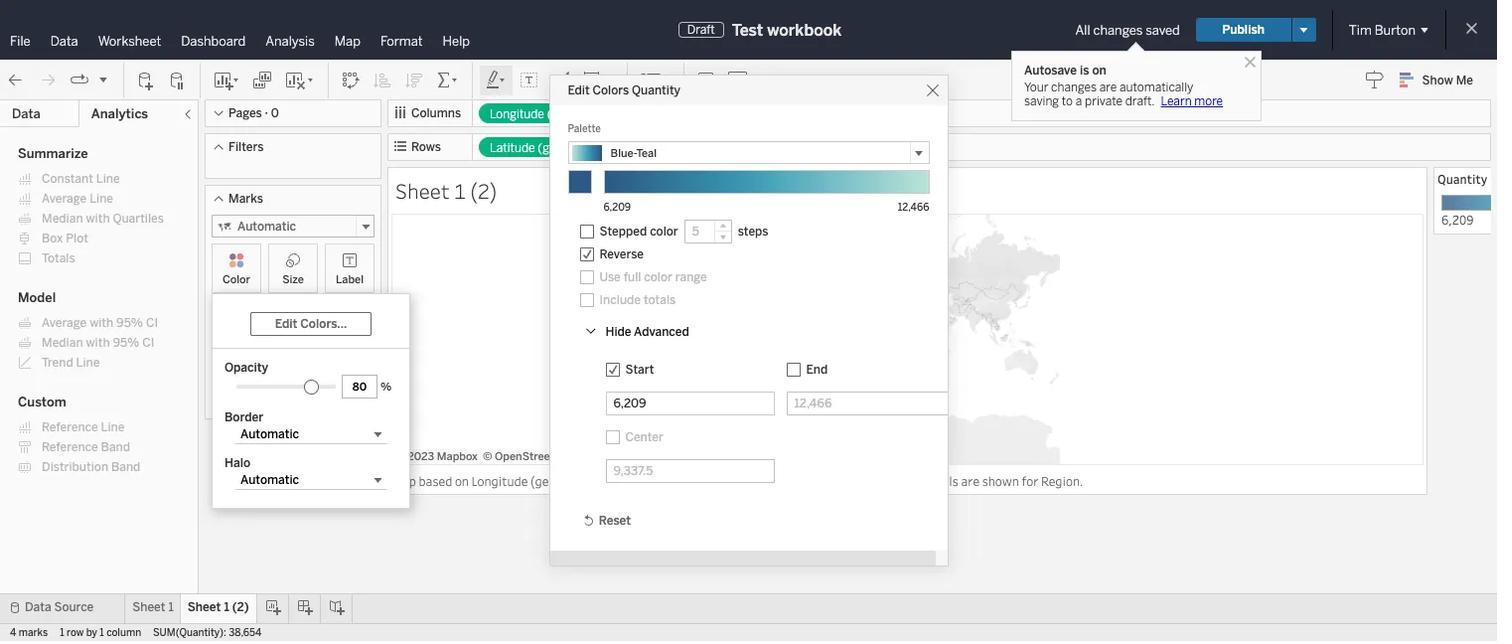 Task type: locate. For each thing, give the bounding box(es) containing it.
full
[[624, 270, 641, 284]]

line down median with 95% ci
[[76, 356, 100, 370]]

1 vertical spatial map
[[392, 473, 416, 489]]

95% for median with 95% ci
[[113, 336, 140, 350]]

line up the reference band
[[101, 420, 125, 434]]

average with 95% ci
[[42, 316, 158, 330]]

©
[[396, 450, 405, 463], [483, 450, 492, 463]]

2 vertical spatial (generated)
[[531, 473, 598, 489]]

0 vertical spatial are
[[1100, 80, 1117, 94]]

learn
[[1161, 94, 1192, 108]]

burton
[[1375, 22, 1416, 37]]

(generated) down palette in the top left of the page
[[538, 141, 603, 155]]

publish button
[[1196, 18, 1292, 42]]

quantity
[[632, 83, 681, 97], [1438, 171, 1488, 187]]

on down "mapbox"
[[455, 473, 469, 489]]

quantity right colors
[[632, 83, 681, 97]]

0 vertical spatial quantity
[[632, 83, 681, 97]]

1 vertical spatial median
[[42, 336, 83, 350]]

trend line
[[42, 356, 100, 370]]

reference band
[[42, 440, 130, 454]]

autosave is on
[[1025, 64, 1107, 78]]

1 vertical spatial quantity
[[1438, 171, 1488, 187]]

color inside reverse use full color range include totals
[[644, 270, 673, 284]]

sort descending image
[[404, 70, 424, 90]]

changes down autosave is on
[[1052, 80, 1097, 94]]

median for median with 95% ci
[[42, 336, 83, 350]]

0 vertical spatial data
[[50, 34, 78, 49]]

edit
[[568, 83, 590, 97], [275, 317, 298, 331]]

1 vertical spatial color
[[750, 473, 780, 489]]

2 median from the top
[[42, 336, 83, 350]]

1 up 38,654
[[224, 600, 229, 614]]

(generated) up palette in the top left of the page
[[547, 107, 612, 121]]

clear sheet image
[[284, 70, 316, 90]]

12,466
[[898, 202, 930, 214]]

0 vertical spatial ci
[[146, 316, 158, 330]]

1 horizontal spatial edit
[[568, 83, 590, 97]]

edit colors...
[[275, 317, 347, 331]]

95% up median with 95% ci
[[116, 316, 143, 330]]

2 reference from the top
[[42, 440, 98, 454]]

0 vertical spatial latitude
[[490, 141, 535, 155]]

collapse image
[[182, 108, 194, 120]]

worksheet
[[98, 34, 161, 49]]

0 horizontal spatial on
[[455, 473, 469, 489]]

0 vertical spatial band
[[101, 440, 130, 454]]

1 vertical spatial (2)
[[232, 600, 249, 614]]

0 vertical spatial sheet 1 (2)
[[396, 177, 497, 205]]

0 vertical spatial changes
[[1094, 22, 1143, 37]]

highlight image
[[485, 70, 508, 90]]

1 horizontal spatial quantity
[[1438, 171, 1488, 187]]

0 vertical spatial edit
[[568, 83, 590, 97]]

1 vertical spatial reference
[[42, 440, 98, 454]]

0 horizontal spatial quantity
[[632, 83, 681, 97]]

with for median with 95% ci
[[86, 336, 110, 350]]

sheet 1 (2) up 'sum(quantity): 38,654'
[[188, 600, 249, 614]]

line for trend line
[[76, 356, 100, 370]]

with for average with 95% ci
[[90, 316, 113, 330]]

latitude right and
[[624, 473, 671, 489]]

a
[[1076, 94, 1083, 108]]

show mark labels image
[[520, 70, 540, 90]]

1 vertical spatial on
[[455, 473, 469, 489]]

reference up the reference band
[[42, 420, 98, 434]]

0 horizontal spatial sheet
[[132, 600, 165, 614]]

replay animation image
[[97, 73, 109, 85]]

1
[[454, 177, 466, 205], [168, 600, 174, 614], [224, 600, 229, 614], [60, 627, 64, 639], [100, 627, 104, 639]]

line up average line
[[96, 172, 120, 186]]

all changes saved
[[1076, 22, 1180, 37]]

average
[[42, 192, 87, 206], [42, 316, 87, 330]]

new worksheet image
[[213, 70, 241, 90]]

1 horizontal spatial sheet 1 (2)
[[396, 177, 497, 205]]

1 horizontal spatial map
[[392, 473, 416, 489]]

trend
[[42, 356, 73, 370]]

1 vertical spatial band
[[111, 460, 141, 474]]

0 vertical spatial reference
[[42, 420, 98, 434]]

0 vertical spatial (generated)
[[547, 107, 612, 121]]

test
[[732, 20, 764, 39]]

blue-
[[611, 147, 637, 160]]

are left the 'shown'
[[961, 473, 980, 489]]

0 vertical spatial average
[[42, 192, 87, 206]]

band up distribution band at the bottom of page
[[101, 440, 130, 454]]

sum(quantity): 38,654
[[153, 627, 262, 639]]

download image
[[697, 70, 717, 90]]

0 vertical spatial with
[[86, 212, 110, 226]]

(2) up 38,654
[[232, 600, 249, 614]]

changes right all
[[1094, 22, 1143, 37]]

0 horizontal spatial ©
[[396, 450, 405, 463]]

© left '2023'
[[396, 450, 405, 463]]

0 vertical spatial map
[[335, 34, 361, 49]]

95%
[[116, 316, 143, 330], [113, 336, 140, 350]]

1 horizontal spatial ©
[[483, 450, 492, 463]]

ci for average with 95% ci
[[146, 316, 158, 330]]

show/hide cards image
[[640, 70, 672, 90]]

saved
[[1146, 22, 1180, 37]]

1 vertical spatial with
[[90, 316, 113, 330]]

median for median with quartiles
[[42, 212, 83, 226]]

with down average line
[[86, 212, 110, 226]]

start
[[626, 363, 654, 377]]

changes
[[1094, 22, 1143, 37], [1052, 80, 1097, 94]]

your changes are automatically saving to a private draft.
[[1025, 80, 1194, 108]]

None range field
[[237, 377, 336, 389]]

your
[[1025, 80, 1049, 94]]

are
[[1100, 80, 1117, 94], [961, 473, 980, 489]]

0 vertical spatial longitude
[[490, 107, 545, 121]]

quantity.
[[861, 473, 914, 489]]

sheet up "column"
[[132, 600, 165, 614]]

region.
[[1041, 473, 1084, 489]]

0 vertical spatial (2)
[[470, 177, 497, 205]]

(2) down latitude (generated)
[[470, 177, 497, 205]]

sheet down rows
[[396, 177, 450, 205]]

average for average with 95% ci
[[42, 316, 87, 330]]

with down average with 95% ci
[[86, 336, 110, 350]]

reference
[[42, 420, 98, 434], [42, 440, 98, 454]]

quartiles
[[113, 212, 164, 226]]

analytics
[[91, 106, 148, 121]]

colors...
[[300, 317, 347, 331]]

duplicate image
[[252, 70, 272, 90]]

Blue-Teal field
[[568, 141, 930, 165]]

filters
[[229, 140, 264, 154]]

totals
[[42, 251, 75, 265]]

1 vertical spatial data
[[12, 106, 41, 121]]

1 © from the left
[[396, 450, 405, 463]]

1 vertical spatial 95%
[[113, 336, 140, 350]]

row
[[67, 627, 84, 639]]

changes for all
[[1094, 22, 1143, 37]]

1 left row
[[60, 627, 64, 639]]

%
[[381, 381, 392, 394]]

1 vertical spatial changes
[[1052, 80, 1097, 94]]

pause auto updates image
[[168, 70, 188, 90]]

© right "mapbox"
[[483, 450, 492, 463]]

0 horizontal spatial map
[[335, 34, 361, 49]]

1 vertical spatial ci
[[142, 336, 155, 350]]

longitude down © 2023 mapbox © openstreetmap
[[472, 473, 528, 489]]

edit for edit colors quantity
[[568, 83, 590, 97]]

band for reference band
[[101, 440, 130, 454]]

0 vertical spatial color
[[223, 273, 250, 286]]

data up "marks"
[[25, 600, 51, 614]]

average for average line
[[42, 192, 87, 206]]

saving
[[1025, 94, 1060, 108]]

size
[[282, 273, 304, 286]]

automatic
[[241, 427, 299, 441], [241, 473, 299, 487]]

on for is
[[1093, 64, 1107, 78]]

automatic down border
[[241, 427, 299, 441]]

1 vertical spatial edit
[[275, 317, 298, 331]]

format
[[381, 34, 423, 49]]

line up median with quartiles
[[90, 192, 113, 206]]

1 horizontal spatial color
[[750, 473, 780, 489]]

1 reference from the top
[[42, 420, 98, 434]]

1 row by 1 column
[[60, 627, 141, 639]]

color left shows
[[750, 473, 780, 489]]

on right is in the top of the page
[[1093, 64, 1107, 78]]

sheet up 'sum(quantity): 38,654'
[[188, 600, 221, 614]]

95% down average with 95% ci
[[113, 336, 140, 350]]

data source
[[25, 600, 94, 614]]

median
[[42, 212, 83, 226], [42, 336, 83, 350]]

summarize
[[18, 146, 88, 161]]

0 horizontal spatial sheet 1 (2)
[[188, 600, 249, 614]]

1 horizontal spatial are
[[1100, 80, 1117, 94]]

sheet 1 (2) down rows
[[396, 177, 497, 205]]

map up swap rows and columns image
[[335, 34, 361, 49]]

© 2023 mapbox © openstreetmap
[[396, 450, 577, 463]]

0
[[271, 106, 279, 120]]

with
[[86, 212, 110, 226], [90, 316, 113, 330], [86, 336, 110, 350]]

1 horizontal spatial 6,209
[[1442, 212, 1474, 228]]

1 vertical spatial average
[[42, 316, 87, 330]]

changes inside your changes are automatically saving to a private draft.
[[1052, 80, 1097, 94]]

2 vertical spatial with
[[86, 336, 110, 350]]

totals
[[644, 293, 676, 307]]

openstreetmap
[[495, 450, 577, 463]]

format workbook image
[[552, 70, 571, 90]]

(generated) for latitude (generated)
[[538, 141, 603, 155]]

latitude down the longitude (generated) on the top left of page
[[490, 141, 535, 155]]

open and edit this workbook in tableau desktop image
[[728, 70, 748, 90]]

details
[[919, 473, 959, 489]]

with up median with 95% ci
[[90, 316, 113, 330]]

(2)
[[470, 177, 497, 205], [232, 600, 249, 614]]

0 vertical spatial color
[[650, 224, 679, 238]]

edit inside dialog
[[568, 83, 590, 97]]

help
[[443, 34, 470, 49]]

1 horizontal spatial latitude
[[624, 473, 671, 489]]

reference for reference line
[[42, 420, 98, 434]]

median with quartiles
[[42, 212, 164, 226]]

None text field
[[684, 219, 732, 243], [342, 375, 378, 399], [684, 219, 732, 243], [342, 375, 378, 399]]

shown
[[983, 473, 1020, 489]]

2 horizontal spatial sheet
[[396, 177, 450, 205]]

quantity inside edit colors quantity dialog
[[632, 83, 681, 97]]

1 vertical spatial automatic
[[241, 473, 299, 487]]

longitude
[[490, 107, 545, 121], [472, 473, 528, 489]]

data down the undo "icon"
[[12, 106, 41, 121]]

average down model
[[42, 316, 87, 330]]

0 horizontal spatial color
[[223, 273, 250, 286]]

edit left colors
[[568, 83, 590, 97]]

color up detail
[[223, 273, 250, 286]]

1 horizontal spatial on
[[1093, 64, 1107, 78]]

color up totals
[[644, 270, 673, 284]]

1 horizontal spatial (2)
[[470, 177, 497, 205]]

0 vertical spatial on
[[1093, 64, 1107, 78]]

1 vertical spatial are
[[961, 473, 980, 489]]

steps
[[738, 224, 769, 238]]

average down constant
[[42, 192, 87, 206]]

(generated) down the openstreetmap
[[531, 473, 598, 489]]

1 vertical spatial longitude
[[472, 473, 528, 489]]

line for reference line
[[101, 420, 125, 434]]

2 average from the top
[[42, 316, 87, 330]]

automatic down halo
[[241, 473, 299, 487]]

median up trend
[[42, 336, 83, 350]]

band down the reference band
[[111, 460, 141, 474]]

1 vertical spatial latitude
[[624, 473, 671, 489]]

1 horizontal spatial sheet
[[188, 600, 221, 614]]

median up box plot
[[42, 212, 83, 226]]

new data source image
[[136, 70, 156, 90]]

color right the "stepped"
[[650, 224, 679, 238]]

on
[[1093, 64, 1107, 78], [455, 473, 469, 489]]

longitude down show mark labels icon
[[490, 107, 545, 121]]

edit colors quantity
[[568, 83, 681, 97]]

edit left colors...
[[275, 317, 298, 331]]

sheet 1
[[132, 600, 174, 614]]

edit inside button
[[275, 317, 298, 331]]

of
[[847, 473, 859, 489]]

0 vertical spatial 95%
[[116, 316, 143, 330]]

map down '2023'
[[392, 473, 416, 489]]

1 vertical spatial color
[[644, 270, 673, 284]]

ci up median with 95% ci
[[146, 316, 158, 330]]

rows
[[411, 140, 441, 154]]

line for constant line
[[96, 172, 120, 186]]

are right a
[[1100, 80, 1117, 94]]

constant
[[42, 172, 93, 186]]

0 horizontal spatial edit
[[275, 317, 298, 331]]

reference up distribution
[[42, 440, 98, 454]]

quantity down me
[[1438, 171, 1488, 187]]

hide advanced button
[[580, 320, 693, 344]]

map for map
[[335, 34, 361, 49]]

0 vertical spatial automatic
[[241, 427, 299, 441]]

0 vertical spatial median
[[42, 212, 83, 226]]

data up replay animation image
[[50, 34, 78, 49]]

0 horizontal spatial 6,209
[[604, 202, 631, 214]]

1 vertical spatial (generated)
[[538, 141, 603, 155]]

1 average from the top
[[42, 192, 87, 206]]

show me button
[[1391, 65, 1492, 95]]

1 median from the top
[[42, 212, 83, 226]]

average line
[[42, 192, 113, 206]]

ci down average with 95% ci
[[142, 336, 155, 350]]

2 vertical spatial data
[[25, 600, 51, 614]]

None text field
[[606, 392, 775, 415], [787, 392, 956, 415], [606, 459, 775, 483], [606, 392, 775, 415], [787, 392, 956, 415], [606, 459, 775, 483]]

pages · 0
[[229, 106, 279, 120]]

0 horizontal spatial latitude
[[490, 141, 535, 155]]

ci
[[146, 316, 158, 330], [142, 336, 155, 350]]

range
[[676, 270, 707, 284]]



Task type: vqa. For each thing, say whether or not it's contained in the screenshot.
left the Sheet 1 (2)
yes



Task type: describe. For each thing, give the bounding box(es) containing it.
1 up sum(quantity):
[[168, 600, 174, 614]]

© 2023 mapbox link
[[396, 450, 478, 463]]

marks. press enter to open the view data window.. use arrow keys to navigate data visualization elements. image
[[392, 214, 1424, 465]]

2 © from the left
[[483, 450, 492, 463]]

label
[[336, 273, 364, 286]]

mapbox
[[437, 450, 478, 463]]

reference for reference band
[[42, 440, 98, 454]]

changes for your
[[1052, 80, 1097, 94]]

publish
[[1223, 23, 1265, 37]]

draft
[[688, 23, 715, 37]]

center
[[626, 430, 664, 444]]

sum(quantity):
[[153, 627, 226, 639]]

data guide image
[[1365, 70, 1385, 89]]

analysis
[[266, 34, 315, 49]]

fit image
[[583, 70, 615, 90]]

tim burton
[[1349, 22, 1416, 37]]

colors
[[593, 83, 629, 97]]

dashboard
[[181, 34, 246, 49]]

show me
[[1423, 74, 1474, 87]]

1 vertical spatial sheet 1 (2)
[[188, 600, 249, 614]]

is
[[1080, 64, 1090, 78]]

reverse use full color range include totals
[[600, 247, 707, 307]]

undo image
[[6, 70, 26, 90]]

pages
[[229, 106, 262, 120]]

and
[[601, 473, 621, 489]]

stepped color
[[600, 224, 679, 238]]

detail
[[222, 329, 251, 342]]

sum(quantity)
[[248, 388, 331, 402]]

file
[[10, 34, 30, 49]]

me
[[1457, 74, 1474, 87]]

with for median with quartiles
[[86, 212, 110, 226]]

ci for median with 95% ci
[[142, 336, 155, 350]]

all
[[1076, 22, 1091, 37]]

distribution band
[[42, 460, 141, 474]]

more
[[1195, 94, 1224, 108]]

region
[[258, 365, 296, 379]]

edit colors... button
[[250, 312, 372, 336]]

for
[[1022, 473, 1039, 489]]

border
[[225, 410, 264, 424]]

hide advanced
[[606, 325, 689, 339]]

to
[[1062, 94, 1073, 108]]

longitude (generated)
[[490, 107, 612, 121]]

teal
[[637, 147, 657, 160]]

column
[[106, 627, 141, 639]]

edit for edit colors...
[[275, 317, 298, 331]]

© openstreetmap link
[[483, 450, 577, 463]]

private
[[1085, 94, 1123, 108]]

band for distribution band
[[111, 460, 141, 474]]

38,654
[[229, 627, 262, 639]]

0 horizontal spatial are
[[961, 473, 980, 489]]

draft.
[[1126, 94, 1155, 108]]

swap rows and columns image
[[341, 70, 361, 90]]

(generated) for longitude (generated)
[[547, 107, 612, 121]]

marks
[[229, 192, 263, 206]]

edit colors quantity dialog
[[550, 76, 960, 565]]

use
[[600, 270, 621, 284]]

shows
[[782, 473, 818, 489]]

4 marks
[[10, 627, 48, 639]]

sort ascending image
[[373, 70, 393, 90]]

replay animation image
[[70, 70, 89, 90]]

median with 95% ci
[[42, 336, 155, 350]]

show
[[1423, 74, 1454, 87]]

0 horizontal spatial (2)
[[232, 600, 249, 614]]

tim
[[1349, 22, 1372, 37]]

palette
[[568, 123, 601, 135]]

autosave
[[1025, 64, 1077, 78]]

are inside your changes are automatically saving to a private draft.
[[1100, 80, 1117, 94]]

map for map based on longitude (generated) and latitude (generated).  color shows sum of quantity.  details are shown for region.
[[392, 473, 416, 489]]

1 down 'columns'
[[454, 177, 466, 205]]

test workbook
[[732, 20, 842, 39]]

by
[[86, 627, 97, 639]]

model
[[18, 290, 56, 305]]

tooltip
[[276, 329, 311, 342]]

distribution
[[42, 460, 108, 474]]

redo image
[[38, 70, 58, 90]]

close image
[[1241, 53, 1260, 72]]

totals image
[[436, 70, 460, 90]]

1 right by
[[100, 627, 104, 639]]

line for average line
[[90, 192, 113, 206]]

palette blue-teal
[[568, 123, 657, 160]]

advanced
[[634, 325, 689, 339]]

end
[[806, 363, 828, 377]]

box plot
[[42, 232, 88, 245]]

learn more link
[[1155, 94, 1224, 108]]

1 automatic from the top
[[241, 427, 299, 441]]

stepped
[[600, 224, 647, 238]]

on for based
[[455, 473, 469, 489]]

map based on longitude (generated) and latitude (generated).  color shows sum of quantity.  details are shown for region.
[[392, 473, 1084, 489]]

6,209 inside edit colors quantity dialog
[[604, 202, 631, 214]]

2 automatic from the top
[[241, 473, 299, 487]]

hide
[[606, 325, 632, 339]]

custom
[[18, 395, 66, 409]]

2023
[[408, 450, 434, 463]]

source
[[54, 600, 94, 614]]

based
[[419, 473, 453, 489]]

reference line
[[42, 420, 125, 434]]

include
[[600, 293, 641, 307]]

95% for average with 95% ci
[[116, 316, 143, 330]]

constant line
[[42, 172, 120, 186]]

reverse
[[600, 247, 644, 261]]

(generated).
[[674, 473, 745, 489]]

automatically
[[1120, 80, 1194, 94]]

plot
[[66, 232, 88, 245]]



